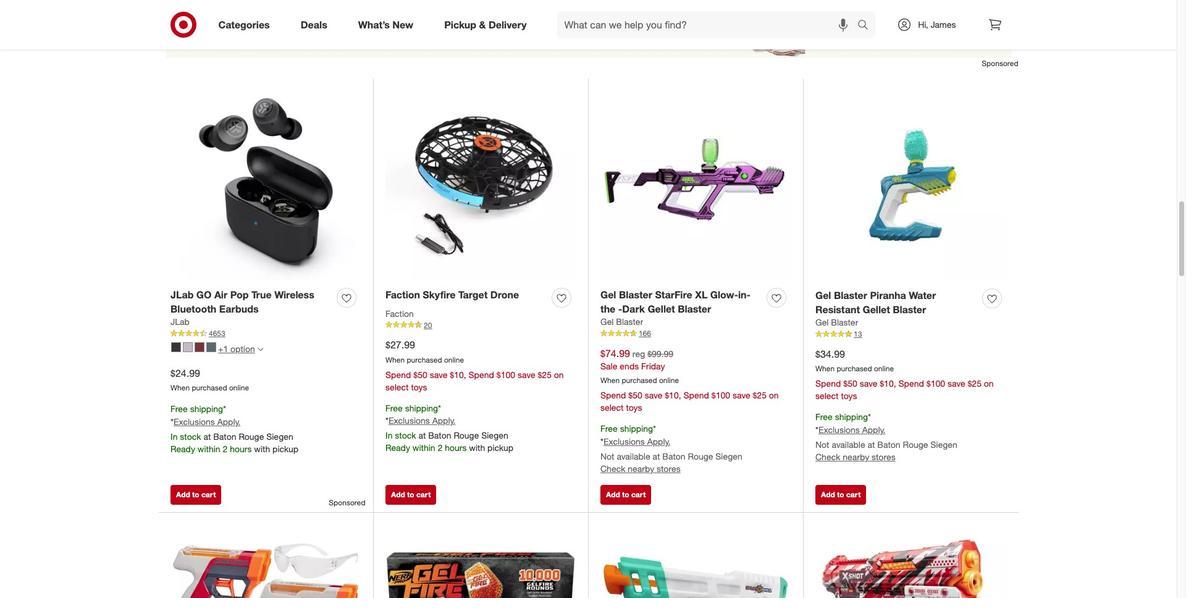 Task type: locate. For each thing, give the bounding box(es) containing it.
$10, inside $27.99 when purchased online spend $50 save $10, spend $100 save $25 on select toys
[[450, 369, 466, 380]]

nerf pro gelfire mythic blaster image
[[386, 525, 576, 598], [386, 525, 576, 598]]

online inside $34.99 when purchased online spend $50 save $10, spend $100 save $25 on select toys
[[875, 364, 895, 374]]

blaster down dark
[[617, 317, 644, 327]]

all colors + 1 more colors image
[[258, 347, 263, 352]]

online down +1 option
[[229, 384, 249, 393]]

select for $27.99
[[386, 382, 409, 392]]

jlab for jlab
[[171, 317, 190, 327]]

0 vertical spatial stores
[[872, 452, 896, 462]]

0 horizontal spatial on
[[554, 369, 564, 380]]

stores for $74.99
[[657, 464, 681, 474]]

2
[[438, 443, 443, 453], [223, 444, 228, 454]]

splat-r-ball dude perfect blaster kit image
[[601, 525, 791, 598], [601, 525, 791, 598]]

at
[[419, 430, 426, 441], [204, 432, 211, 442], [868, 440, 876, 450], [653, 451, 660, 462]]

gel blaster link for gel blaster piranha water resistant gellet blaster
[[816, 317, 859, 329]]

1 horizontal spatial nearby
[[843, 452, 870, 462]]

3 add from the left
[[606, 490, 621, 499]]

0 vertical spatial nearby
[[843, 452, 870, 462]]

1 horizontal spatial toys
[[626, 403, 643, 413]]

toys for $27.99
[[411, 382, 427, 392]]

1 horizontal spatial $100
[[712, 390, 731, 401]]

$50 down $27.99
[[414, 369, 428, 380]]

select down $34.99
[[816, 391, 839, 401]]

gel blaster for gel blaster piranha water resistant gellet blaster
[[816, 317, 859, 328]]

spend down 20 link
[[469, 369, 494, 380]]

faction link
[[386, 308, 414, 320]]

1 cart from the left
[[201, 490, 216, 499]]

search
[[853, 20, 882, 32]]

1 add from the left
[[176, 490, 190, 499]]

0 horizontal spatial ready
[[171, 444, 195, 454]]

to for $34.99
[[838, 490, 845, 499]]

1 to from the left
[[192, 490, 199, 499]]

available
[[832, 440, 866, 450], [617, 451, 651, 462]]

&
[[479, 18, 486, 31]]

4 cart from the left
[[847, 490, 861, 499]]

1 vertical spatial stores
[[657, 464, 681, 474]]

$25
[[538, 369, 552, 380], [968, 378, 982, 389], [753, 390, 767, 401]]

black image
[[171, 343, 181, 352]]

dark
[[623, 303, 645, 315]]

$10, down 20 link
[[450, 369, 466, 380]]

faction inside "link"
[[386, 289, 420, 301]]

What can we help you find? suggestions appear below search field
[[557, 11, 861, 38]]

$25 inside $34.99 when purchased online spend $50 save $10, spend $100 save $25 on select toys
[[968, 378, 982, 389]]

when inside $74.99 reg $99.99 sale ends friday when purchased online spend $50 save $10, spend $100 save $25 on select toys
[[601, 376, 620, 385]]

$24.99
[[171, 367, 200, 379]]

2 horizontal spatial $10,
[[880, 378, 897, 389]]

shipping for gel blaster starfire xl glow-in- the -dark gellet blaster
[[620, 424, 653, 434]]

blaster down resistant
[[832, 317, 859, 328]]

0 horizontal spatial sponsored
[[329, 498, 366, 507]]

1 horizontal spatial with
[[469, 443, 485, 453]]

1 horizontal spatial available
[[832, 440, 866, 450]]

1 horizontal spatial gellet
[[863, 303, 891, 316]]

gel blaster piranha water resistant gellet blaster
[[816, 289, 937, 316]]

baton for faction skyfire target drone
[[429, 430, 452, 441]]

purchased
[[407, 355, 442, 365], [837, 364, 873, 374], [622, 376, 657, 385], [192, 384, 227, 393]]

0 horizontal spatial hours
[[230, 444, 252, 454]]

add to cart button for $74.99
[[601, 485, 652, 505]]

when
[[386, 355, 405, 365], [816, 364, 835, 374], [601, 376, 620, 385], [171, 384, 190, 393]]

jlab
[[171, 289, 194, 301], [171, 317, 190, 327]]

1 vertical spatial nearby
[[628, 464, 655, 474]]

stock
[[395, 430, 416, 441], [180, 432, 201, 442]]

check for $34.99
[[816, 452, 841, 462]]

1 horizontal spatial stores
[[872, 452, 896, 462]]

0 horizontal spatial $100
[[497, 369, 516, 380]]

baton for gel blaster starfire xl glow-in- the -dark gellet blaster
[[663, 451, 686, 462]]

$100
[[497, 369, 516, 380], [927, 378, 946, 389], [712, 390, 731, 401]]

toys inside $27.99 when purchased online spend $50 save $10, spend $100 save $25 on select toys
[[411, 382, 427, 392]]

cart
[[201, 490, 216, 499], [417, 490, 431, 499], [632, 490, 646, 499], [847, 490, 861, 499]]

purchased down ends
[[622, 376, 657, 385]]

exclusions apply. button for gel blaster starfire xl glow-in- the -dark gellet blaster
[[604, 436, 671, 448]]

1 vertical spatial not
[[601, 451, 615, 462]]

4 add to cart from the left
[[822, 490, 861, 499]]

0 horizontal spatial within
[[198, 444, 220, 454]]

$100 inside $74.99 reg $99.99 sale ends friday when purchased online spend $50 save $10, spend $100 save $25 on select toys
[[712, 390, 731, 401]]

not for $34.99
[[816, 440, 830, 450]]

siegen for gel blaster piranha water resistant gellet blaster
[[931, 440, 958, 450]]

1 horizontal spatial on
[[770, 390, 779, 401]]

jlab down bluetooth
[[171, 317, 190, 327]]

nearby
[[843, 452, 870, 462], [628, 464, 655, 474]]

when down $27.99
[[386, 355, 405, 365]]

1 add to cart button from the left
[[171, 485, 222, 505]]

check
[[816, 452, 841, 462], [601, 464, 626, 474]]

when inside $27.99 when purchased online spend $50 save $10, spend $100 save $25 on select toys
[[386, 355, 405, 365]]

gel blaster for gel blaster starfire xl glow-in- the -dark gellet blaster
[[601, 317, 644, 327]]

what's
[[358, 18, 390, 31]]

add to cart
[[176, 490, 216, 499], [391, 490, 431, 499], [606, 490, 646, 499], [822, 490, 861, 499]]

1 horizontal spatial free shipping * * exclusions apply. not available at baton rouge siegen check nearby stores
[[816, 412, 958, 462]]

3 cart from the left
[[632, 490, 646, 499]]

0 horizontal spatial gel blaster link
[[601, 316, 644, 329]]

$10, down friday
[[665, 390, 682, 401]]

gellet down starfire
[[648, 303, 676, 315]]

$25 inside $27.99 when purchased online spend $50 save $10, spend $100 save $25 on select toys
[[538, 369, 552, 380]]

air
[[214, 289, 228, 301]]

exclusions for gel blaster starfire xl glow-in- the -dark gellet blaster
[[604, 436, 645, 447]]

online inside $74.99 reg $99.99 sale ends friday when purchased online spend $50 save $10, spend $100 save $25 on select toys
[[660, 376, 679, 385]]

gel blaster down the -
[[601, 317, 644, 327]]

$50
[[414, 369, 428, 380], [844, 378, 858, 389], [629, 390, 643, 401]]

3 add to cart from the left
[[606, 490, 646, 499]]

$10, down 13 link
[[880, 378, 897, 389]]

not for $74.99
[[601, 451, 615, 462]]

$100 inside $34.99 when purchased online spend $50 save $10, spend $100 save $25 on select toys
[[927, 378, 946, 389]]

166 link
[[601, 329, 791, 339]]

purchased down $34.99
[[837, 364, 873, 374]]

0 horizontal spatial toys
[[411, 382, 427, 392]]

online inside $24.99 when purchased online
[[229, 384, 249, 393]]

hi,
[[919, 19, 929, 30]]

gel blaster
[[601, 317, 644, 327], [816, 317, 859, 328]]

gel blaster starfire xl glow-in- the -dark gellet blaster
[[601, 289, 751, 315]]

0 horizontal spatial not
[[601, 451, 615, 462]]

blaster up resistant
[[834, 289, 868, 302]]

1 horizontal spatial check nearby stores button
[[816, 451, 896, 464]]

$10,
[[450, 369, 466, 380], [880, 378, 897, 389], [665, 390, 682, 401]]

toys inside $34.99 when purchased online spend $50 save $10, spend $100 save $25 on select toys
[[842, 391, 858, 401]]

0 vertical spatial faction
[[386, 289, 420, 301]]

2 add from the left
[[391, 490, 405, 499]]

when down sale
[[601, 376, 620, 385]]

1 vertical spatial faction
[[386, 308, 414, 319]]

all colors + 1 more colors element
[[258, 345, 263, 353]]

blaster for gel blaster starfire xl glow-in- the -dark gellet blaster's gel blaster link
[[617, 317, 644, 327]]

gel down resistant
[[816, 317, 829, 328]]

2 add to cart button from the left
[[386, 485, 437, 505]]

pickup
[[488, 443, 514, 453], [273, 444, 299, 454]]

0 vertical spatial available
[[832, 440, 866, 450]]

toys down $27.99
[[411, 382, 427, 392]]

select down sale
[[601, 403, 624, 413]]

0 horizontal spatial gel blaster
[[601, 317, 644, 327]]

spend down sale
[[601, 390, 626, 401]]

available for $74.99
[[617, 451, 651, 462]]

faction
[[386, 289, 420, 301], [386, 308, 414, 319]]

1 horizontal spatial gel blaster link
[[816, 317, 859, 329]]

not
[[816, 440, 830, 450], [601, 451, 615, 462]]

rouge for gel blaster piranha water resistant gellet blaster
[[903, 440, 929, 450]]

0 vertical spatial not
[[816, 440, 830, 450]]

x-shot hyper gel small blaster image
[[816, 525, 1007, 598], [816, 525, 1007, 598]]

gel blaster link down resistant
[[816, 317, 859, 329]]

select down $27.99
[[386, 382, 409, 392]]

deals link
[[290, 11, 343, 38]]

0 horizontal spatial check
[[601, 464, 626, 474]]

1 horizontal spatial free shipping * * exclusions apply. in stock at  baton rouge siegen ready within 2 hours with pickup
[[386, 403, 514, 453]]

$10, inside $34.99 when purchased online spend $50 save $10, spend $100 save $25 on select toys
[[880, 378, 897, 389]]

james
[[931, 19, 957, 30]]

0 horizontal spatial $50
[[414, 369, 428, 380]]

apply.
[[433, 416, 456, 426], [217, 417, 241, 427], [863, 425, 886, 435], [648, 436, 671, 447]]

jlab go air pop true wireless bluetooth earbuds image
[[171, 90, 361, 281], [171, 90, 361, 281]]

gellet
[[648, 303, 676, 315], [863, 303, 891, 316]]

faction skyfire target drone link
[[386, 288, 519, 302]]

blaster for gel blaster piranha water resistant gellet blaster link
[[834, 289, 868, 302]]

0 horizontal spatial $10,
[[450, 369, 466, 380]]

2 cart from the left
[[417, 490, 431, 499]]

add to cart for $27.99
[[391, 490, 431, 499]]

gellet down piranha
[[863, 303, 891, 316]]

1 horizontal spatial stock
[[395, 430, 416, 441]]

jlab inside jlab go air pop true wireless bluetooth earbuds
[[171, 289, 194, 301]]

target
[[459, 289, 488, 301]]

purchased down $27.99
[[407, 355, 442, 365]]

free for gel blaster starfire xl glow-in- the -dark gellet blaster
[[601, 424, 618, 434]]

0 horizontal spatial stock
[[180, 432, 201, 442]]

gel up the
[[601, 289, 617, 301]]

cart for $74.99
[[632, 490, 646, 499]]

1 faction from the top
[[386, 289, 420, 301]]

nerf pro gelfire dual wield blasters - 2pk image
[[171, 525, 361, 598], [171, 525, 361, 598]]

on inside $74.99 reg $99.99 sale ends friday when purchased online spend $50 save $10, spend $100 save $25 on select toys
[[770, 390, 779, 401]]

siegen
[[482, 430, 509, 441], [267, 432, 294, 442], [931, 440, 958, 450], [716, 451, 743, 462]]

free shipping * * exclusions apply. in stock at  baton rouge siegen ready within 2 hours with pickup
[[386, 403, 514, 453], [171, 404, 299, 454]]

1 horizontal spatial gel blaster
[[816, 317, 859, 328]]

ready
[[386, 443, 410, 453], [171, 444, 195, 454]]

1 vertical spatial available
[[617, 451, 651, 462]]

on inside $27.99 when purchased online spend $50 save $10, spend $100 save $25 on select toys
[[554, 369, 564, 380]]

0 vertical spatial check
[[816, 452, 841, 462]]

free
[[386, 403, 403, 413], [171, 404, 188, 414], [816, 412, 833, 422], [601, 424, 618, 434]]

$50 down ends
[[629, 390, 643, 401]]

jlab up bluetooth
[[171, 289, 194, 301]]

check for $74.99
[[601, 464, 626, 474]]

purchased down the $24.99
[[192, 384, 227, 393]]

toys for $34.99
[[842, 391, 858, 401]]

reg
[[633, 348, 646, 359]]

select
[[386, 382, 409, 392], [816, 391, 839, 401], [601, 403, 624, 413]]

1 vertical spatial jlab
[[171, 317, 190, 327]]

faction up faction link on the left bottom
[[386, 289, 420, 301]]

when down the $24.99
[[171, 384, 190, 393]]

1 horizontal spatial not
[[816, 440, 830, 450]]

pickup & delivery link
[[434, 11, 542, 38]]

0 horizontal spatial pickup
[[273, 444, 299, 454]]

0 horizontal spatial nearby
[[628, 464, 655, 474]]

free shipping * * exclusions apply. not available at baton rouge siegen check nearby stores
[[816, 412, 958, 462], [601, 424, 743, 474]]

2 horizontal spatial select
[[816, 391, 839, 401]]

1 jlab from the top
[[171, 289, 194, 301]]

1 add to cart from the left
[[176, 490, 216, 499]]

search button
[[853, 11, 882, 41]]

0 horizontal spatial select
[[386, 382, 409, 392]]

0 horizontal spatial available
[[617, 451, 651, 462]]

2 add to cart from the left
[[391, 490, 431, 499]]

faction up $27.99
[[386, 308, 414, 319]]

purchased inside $27.99 when purchased online spend $50 save $10, spend $100 save $25 on select toys
[[407, 355, 442, 365]]

faction skyfire target drone image
[[386, 90, 576, 281], [386, 90, 576, 281]]

gellet inside gel blaster piranha water resistant gellet blaster
[[863, 303, 891, 316]]

toys down $34.99
[[842, 391, 858, 401]]

when for faction skyfire target drone
[[386, 355, 405, 365]]

$50 for $34.99
[[844, 378, 858, 389]]

purchased inside $34.99 when purchased online spend $50 save $10, spend $100 save $25 on select toys
[[837, 364, 873, 374]]

starfire
[[656, 289, 693, 301]]

toys down ends
[[626, 403, 643, 413]]

piranha
[[871, 289, 907, 302]]

at for gel blaster piranha water resistant gellet blaster
[[868, 440, 876, 450]]

0 vertical spatial jlab
[[171, 289, 194, 301]]

gel up resistant
[[816, 289, 832, 302]]

siegen for faction skyfire target drone
[[482, 430, 509, 441]]

$100 inside $27.99 when purchased online spend $50 save $10, spend $100 save $25 on select toys
[[497, 369, 516, 380]]

add to cart button
[[171, 485, 222, 505], [386, 485, 437, 505], [601, 485, 652, 505], [816, 485, 867, 505]]

online down friday
[[660, 376, 679, 385]]

nearby for $34.99
[[843, 452, 870, 462]]

drone
[[491, 289, 519, 301]]

$50 inside $27.99 when purchased online spend $50 save $10, spend $100 save $25 on select toys
[[414, 369, 428, 380]]

exclusions apply. button for faction skyfire target drone
[[389, 415, 456, 427]]

select inside $27.99 when purchased online spend $50 save $10, spend $100 save $25 on select toys
[[386, 382, 409, 392]]

online down 20 link
[[444, 355, 464, 365]]

sponsored
[[982, 59, 1019, 68], [329, 498, 366, 507]]

1 horizontal spatial sponsored
[[982, 59, 1019, 68]]

1 horizontal spatial $10,
[[665, 390, 682, 401]]

jlab link
[[171, 316, 190, 329]]

within
[[413, 443, 436, 453], [198, 444, 220, 454]]

in
[[386, 430, 393, 441], [171, 432, 178, 442]]

blaster up dark
[[619, 289, 653, 301]]

2 horizontal spatial on
[[985, 378, 994, 389]]

4653 link
[[171, 329, 361, 339]]

gel blaster starfire xl glow-in-the -dark gellet blaster image
[[601, 90, 791, 281], [601, 90, 791, 281]]

2 faction from the top
[[386, 308, 414, 319]]

what's new
[[358, 18, 414, 31]]

check nearby stores button
[[816, 451, 896, 464], [601, 463, 681, 475]]

1 horizontal spatial select
[[601, 403, 624, 413]]

4 add from the left
[[822, 490, 836, 499]]

gel
[[601, 289, 617, 301], [816, 289, 832, 302], [601, 317, 614, 327], [816, 317, 829, 328]]

0 horizontal spatial stores
[[657, 464, 681, 474]]

2 horizontal spatial $25
[[968, 378, 982, 389]]

2 horizontal spatial $50
[[844, 378, 858, 389]]

on
[[554, 369, 564, 380], [985, 378, 994, 389], [770, 390, 779, 401]]

1 vertical spatial check
[[601, 464, 626, 474]]

add to cart button for $27.99
[[386, 485, 437, 505]]

4 add to cart button from the left
[[816, 485, 867, 505]]

add to cart button for $24.99
[[171, 485, 222, 505]]

spend
[[386, 369, 411, 380], [469, 369, 494, 380], [816, 378, 842, 389], [899, 378, 925, 389], [601, 390, 626, 401], [684, 390, 710, 401]]

exclusions for faction skyfire target drone
[[389, 416, 430, 426]]

gel blaster link down the -
[[601, 316, 644, 329]]

add for $24.99
[[176, 490, 190, 499]]

add
[[176, 490, 190, 499], [391, 490, 405, 499], [606, 490, 621, 499], [822, 490, 836, 499]]

toys inside $74.99 reg $99.99 sale ends friday when purchased online spend $50 save $10, spend $100 save $25 on select toys
[[626, 403, 643, 413]]

2 horizontal spatial $100
[[927, 378, 946, 389]]

*
[[438, 403, 441, 413], [223, 404, 226, 414], [869, 412, 872, 422], [386, 416, 389, 426], [171, 417, 174, 427], [653, 424, 657, 434], [816, 425, 819, 435], [601, 436, 604, 447]]

4 to from the left
[[838, 490, 845, 499]]

$50 down $34.99
[[844, 378, 858, 389]]

0 horizontal spatial free shipping * * exclusions apply. in stock at  baton rouge siegen ready within 2 hours with pickup
[[171, 404, 299, 454]]

shipping
[[405, 403, 438, 413], [190, 404, 223, 414], [836, 412, 869, 422], [620, 424, 653, 434]]

spend down $34.99
[[816, 378, 842, 389]]

apply. for faction skyfire target drone
[[433, 416, 456, 426]]

2 jlab from the top
[[171, 317, 190, 327]]

hours
[[445, 443, 467, 453], [230, 444, 252, 454]]

0 horizontal spatial free shipping * * exclusions apply. not available at baton rouge siegen check nearby stores
[[601, 424, 743, 474]]

0 horizontal spatial in
[[171, 432, 178, 442]]

gel blaster down resistant
[[816, 317, 859, 328]]

jlab for jlab go air pop true wireless bluetooth earbuds
[[171, 289, 194, 301]]

faction for faction skyfire target drone
[[386, 289, 420, 301]]

when for gel blaster piranha water resistant gellet blaster
[[816, 364, 835, 374]]

gel blaster piranha water resistant gellet blaster image
[[816, 90, 1007, 281], [816, 90, 1007, 281]]

exclusions apply. button
[[389, 415, 456, 427], [174, 416, 241, 428], [819, 424, 886, 436], [604, 436, 671, 448]]

gel blaster link
[[601, 316, 644, 329], [816, 317, 859, 329]]

0 horizontal spatial $25
[[538, 369, 552, 380]]

when inside $24.99 when purchased online
[[171, 384, 190, 393]]

3 add to cart button from the left
[[601, 485, 652, 505]]

0 horizontal spatial check nearby stores button
[[601, 463, 681, 475]]

glow-
[[711, 289, 739, 301]]

1 horizontal spatial $25
[[753, 390, 767, 401]]

1 horizontal spatial ready
[[386, 443, 410, 453]]

2 horizontal spatial toys
[[842, 391, 858, 401]]

online inside $27.99 when purchased online spend $50 save $10, spend $100 save $25 on select toys
[[444, 355, 464, 365]]

1 horizontal spatial $50
[[629, 390, 643, 401]]

$50 inside $34.99 when purchased online spend $50 save $10, spend $100 save $25 on select toys
[[844, 378, 858, 389]]

purchased inside $24.99 when purchased online
[[192, 384, 227, 393]]

when down $34.99
[[816, 364, 835, 374]]

20
[[424, 321, 432, 330]]

select inside $34.99 when purchased online spend $50 save $10, spend $100 save $25 on select toys
[[816, 391, 839, 401]]

$25 inside $74.99 reg $99.99 sale ends friday when purchased online spend $50 save $10, spend $100 save $25 on select toys
[[753, 390, 767, 401]]

faction for faction
[[386, 308, 414, 319]]

3 to from the left
[[623, 490, 630, 499]]

when inside $34.99 when purchased online spend $50 save $10, spend $100 save $25 on select toys
[[816, 364, 835, 374]]

faction skyfire target drone
[[386, 289, 519, 301]]

online down 13 link
[[875, 364, 895, 374]]

0 horizontal spatial gellet
[[648, 303, 676, 315]]

1 horizontal spatial check
[[816, 452, 841, 462]]

siegen for gel blaster starfire xl glow-in- the -dark gellet blaster
[[716, 451, 743, 462]]

2 to from the left
[[407, 490, 415, 499]]

on inside $34.99 when purchased online spend $50 save $10, spend $100 save $25 on select toys
[[985, 378, 994, 389]]

online for faction skyfire target drone
[[444, 355, 464, 365]]



Task type: describe. For each thing, give the bounding box(es) containing it.
earbuds
[[219, 303, 259, 315]]

shipping for gel blaster piranha water resistant gellet blaster
[[836, 412, 869, 422]]

friday
[[642, 361, 665, 372]]

purchased inside $74.99 reg $99.99 sale ends friday when purchased online spend $50 save $10, spend $100 save $25 on select toys
[[622, 376, 657, 385]]

cart for $27.99
[[417, 490, 431, 499]]

0 horizontal spatial 2
[[223, 444, 228, 454]]

gel blaster link for gel blaster starfire xl glow-in- the -dark gellet blaster
[[601, 316, 644, 329]]

the
[[601, 303, 616, 315]]

$74.99 reg $99.99 sale ends friday when purchased online spend $50 save $10, spend $100 save $25 on select toys
[[601, 347, 779, 413]]

$24.99 when purchased online
[[171, 367, 249, 393]]

blaster for gel blaster link related to gel blaster piranha water resistant gellet blaster
[[832, 317, 859, 328]]

purchased for faction skyfire target drone
[[407, 355, 442, 365]]

lilac image
[[183, 343, 193, 352]]

spend down $27.99
[[386, 369, 411, 380]]

add to cart for $34.99
[[822, 490, 861, 499]]

deals
[[301, 18, 327, 31]]

go
[[196, 289, 212, 301]]

free shipping * * exclusions apply. not available at baton rouge siegen check nearby stores for $34.99
[[816, 412, 958, 462]]

to for $74.99
[[623, 490, 630, 499]]

free shipping * * exclusions apply. not available at baton rouge siegen check nearby stores for $74.99
[[601, 424, 743, 474]]

0 horizontal spatial with
[[254, 444, 270, 454]]

$34.99
[[816, 348, 846, 360]]

bluetooth
[[171, 303, 217, 315]]

advertisement region
[[159, 0, 1019, 58]]

wireless
[[275, 289, 314, 301]]

add for $27.99
[[391, 490, 405, 499]]

check nearby stores button for $34.99
[[816, 451, 896, 464]]

jlab go air pop true wireless bluetooth earbuds link
[[171, 288, 332, 316]]

rose image
[[195, 343, 205, 352]]

purchased for jlab go air pop true wireless bluetooth earbuds
[[192, 384, 227, 393]]

13 link
[[816, 329, 1007, 340]]

1 vertical spatial sponsored
[[329, 498, 366, 507]]

xl
[[696, 289, 708, 301]]

sale
[[601, 361, 618, 372]]

add to cart for $24.99
[[176, 490, 216, 499]]

gellet inside gel blaster starfire xl glow-in- the -dark gellet blaster
[[648, 303, 676, 315]]

pickup & delivery
[[445, 18, 527, 31]]

$25 for faction skyfire target drone
[[538, 369, 552, 380]]

-
[[619, 303, 623, 315]]

$99.99
[[648, 348, 674, 359]]

$34.99 when purchased online spend $50 save $10, spend $100 save $25 on select toys
[[816, 348, 994, 401]]

available for $34.99
[[832, 440, 866, 450]]

+1 option
[[218, 343, 255, 354]]

$27.99
[[386, 339, 415, 351]]

cart for $24.99
[[201, 490, 216, 499]]

categories link
[[208, 11, 285, 38]]

free for faction skyfire target drone
[[386, 403, 403, 413]]

1 horizontal spatial in
[[386, 430, 393, 441]]

gel inside gel blaster starfire xl glow-in- the -dark gellet blaster
[[601, 289, 617, 301]]

gel blaster piranha water resistant gellet blaster link
[[816, 289, 978, 317]]

0 vertical spatial sponsored
[[982, 59, 1019, 68]]

exclusions for gel blaster piranha water resistant gellet blaster
[[819, 425, 860, 435]]

spend down "166" link at right bottom
[[684, 390, 710, 401]]

on for faction skyfire target drone
[[554, 369, 564, 380]]

ends
[[620, 361, 639, 372]]

to for $24.99
[[192, 490, 199, 499]]

on for gel blaster piranha water resistant gellet blaster
[[985, 378, 994, 389]]

online for jlab go air pop true wireless bluetooth earbuds
[[229, 384, 249, 393]]

$10, inside $74.99 reg $99.99 sale ends friday when purchased online spend $50 save $10, spend $100 save $25 on select toys
[[665, 390, 682, 401]]

$50 for $27.99
[[414, 369, 428, 380]]

spend down 13 link
[[899, 378, 925, 389]]

add for $34.99
[[822, 490, 836, 499]]

apply. for gel blaster piranha water resistant gellet blaster
[[863, 425, 886, 435]]

blaster down water
[[893, 303, 927, 316]]

gel down the
[[601, 317, 614, 327]]

resistant
[[816, 303, 861, 316]]

at for faction skyfire target drone
[[419, 430, 426, 441]]

166
[[639, 329, 652, 338]]

to for $27.99
[[407, 490, 415, 499]]

true
[[252, 289, 272, 301]]

1 horizontal spatial 2
[[438, 443, 443, 453]]

shipping for faction skyfire target drone
[[405, 403, 438, 413]]

check nearby stores button for $74.99
[[601, 463, 681, 475]]

gel blaster starfire xl glow-in- the -dark gellet blaster link
[[601, 288, 762, 316]]

rouge for faction skyfire target drone
[[454, 430, 479, 441]]

nearby for $74.99
[[628, 464, 655, 474]]

$100 for faction skyfire target drone
[[497, 369, 516, 380]]

4653
[[209, 329, 225, 338]]

blaster down xl
[[678, 303, 712, 315]]

gel inside gel blaster piranha water resistant gellet blaster
[[816, 289, 832, 302]]

cart for $34.99
[[847, 490, 861, 499]]

delivery
[[489, 18, 527, 31]]

categories
[[219, 18, 270, 31]]

purchased for gel blaster piranha water resistant gellet blaster
[[837, 364, 873, 374]]

1 horizontal spatial pickup
[[488, 443, 514, 453]]

exclusions apply. button for gel blaster piranha water resistant gellet blaster
[[819, 424, 886, 436]]

+1
[[218, 343, 228, 354]]

hi, james
[[919, 19, 957, 30]]

water
[[909, 289, 937, 302]]

when for jlab go air pop true wireless bluetooth earbuds
[[171, 384, 190, 393]]

$25 for gel blaster piranha water resistant gellet blaster
[[968, 378, 982, 389]]

pickup
[[445, 18, 477, 31]]

1 horizontal spatial within
[[413, 443, 436, 453]]

$27.99 when purchased online spend $50 save $10, spend $100 save $25 on select toys
[[386, 339, 564, 392]]

option
[[231, 343, 255, 354]]

free for gel blaster piranha water resistant gellet blaster
[[816, 412, 833, 422]]

select for $34.99
[[816, 391, 839, 401]]

13
[[854, 330, 863, 339]]

slate image
[[206, 343, 216, 352]]

baton for gel blaster piranha water resistant gellet blaster
[[878, 440, 901, 450]]

select inside $74.99 reg $99.99 sale ends friday when purchased online spend $50 save $10, spend $100 save $25 on select toys
[[601, 403, 624, 413]]

add to cart for $74.99
[[606, 490, 646, 499]]

at for gel blaster starfire xl glow-in- the -dark gellet blaster
[[653, 451, 660, 462]]

20 link
[[386, 320, 576, 331]]

apply. for gel blaster starfire xl glow-in- the -dark gellet blaster
[[648, 436, 671, 447]]

pop
[[230, 289, 249, 301]]

stores for $34.99
[[872, 452, 896, 462]]

in-
[[739, 289, 751, 301]]

new
[[393, 18, 414, 31]]

jlab go air pop true wireless bluetooth earbuds
[[171, 289, 314, 315]]

$100 for gel blaster piranha water resistant gellet blaster
[[927, 378, 946, 389]]

add for $74.99
[[606, 490, 621, 499]]

$74.99
[[601, 347, 630, 360]]

online for gel blaster piranha water resistant gellet blaster
[[875, 364, 895, 374]]

skyfire
[[423, 289, 456, 301]]

blaster for gel blaster starfire xl glow-in- the -dark gellet blaster link
[[619, 289, 653, 301]]

+1 option button
[[166, 339, 269, 359]]

$10, for $27.99
[[450, 369, 466, 380]]

what's new link
[[348, 11, 429, 38]]

$10, for $34.99
[[880, 378, 897, 389]]

1 horizontal spatial hours
[[445, 443, 467, 453]]

$50 inside $74.99 reg $99.99 sale ends friday when purchased online spend $50 save $10, spend $100 save $25 on select toys
[[629, 390, 643, 401]]

rouge for gel blaster starfire xl glow-in- the -dark gellet blaster
[[688, 451, 714, 462]]

add to cart button for $34.99
[[816, 485, 867, 505]]



Task type: vqa. For each thing, say whether or not it's contained in the screenshot.
third home from left
no



